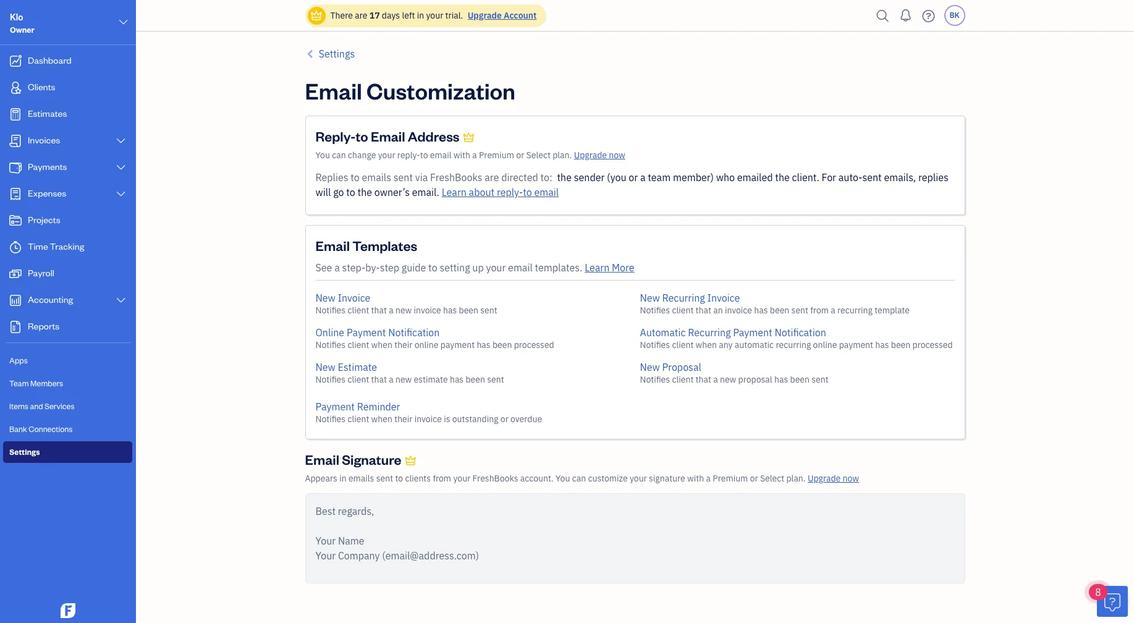 Task type: locate. For each thing, give the bounding box(es) containing it.
new proposal button
[[640, 360, 701, 375]]

that inside new estimate notifies client that a new estimate has been sent
[[371, 374, 387, 385]]

project image
[[8, 214, 23, 227]]

1 notification from the left
[[388, 326, 440, 339]]

payment up automatic
[[733, 326, 772, 339]]

1 vertical spatial now
[[843, 473, 859, 484]]

team
[[648, 171, 671, 184]]

notification down the new invoice notifies client that a new invoice has been sent
[[388, 326, 440, 339]]

accounting
[[28, 294, 73, 305]]

0 vertical spatial settings
[[319, 48, 355, 60]]

1 vertical spatial in
[[339, 473, 346, 484]]

email templates
[[316, 237, 417, 254]]

is
[[444, 413, 450, 425]]

2 vertical spatial upgrade
[[808, 473, 841, 484]]

sent inside new estimate notifies client that a new estimate has been sent
[[487, 374, 504, 385]]

are up learn about reply-to email
[[485, 171, 499, 184]]

sent left via in the left top of the page
[[394, 171, 413, 184]]

email for signature
[[305, 451, 339, 468]]

1 horizontal spatial learn
[[585, 261, 610, 274]]

that down proposal on the bottom of page
[[696, 374, 711, 385]]

0 vertical spatial now
[[609, 150, 625, 161]]

0 horizontal spatial plan.
[[553, 150, 572, 161]]

0 vertical spatial upgrade now link
[[574, 150, 625, 161]]

tracking
[[50, 240, 84, 252]]

1 horizontal spatial upgrade now link
[[808, 473, 859, 484]]

1 horizontal spatial are
[[485, 171, 499, 184]]

templates
[[352, 237, 417, 254]]

1 vertical spatial upgrade
[[574, 150, 607, 161]]

to right replies
[[351, 171, 360, 184]]

sent up automatic recurring payment notification notifies client when any automatic recurring online payment has been processed
[[791, 305, 808, 316]]

1 horizontal spatial from
[[810, 305, 829, 316]]

notifies
[[316, 305, 346, 316], [640, 305, 670, 316], [316, 339, 346, 350], [640, 339, 670, 350], [316, 374, 346, 385], [640, 374, 670, 385], [316, 413, 346, 425]]

been inside new recurring invoice notifies client that an invoice has been sent from a recurring template
[[770, 305, 789, 316]]

1 vertical spatial email
[[534, 186, 559, 198]]

1 horizontal spatial upgrade
[[574, 150, 607, 161]]

by-
[[365, 261, 380, 274]]

1 horizontal spatial payment
[[839, 339, 873, 350]]

days
[[382, 10, 400, 21]]

1 online from the left
[[415, 339, 439, 350]]

email left templates.
[[508, 261, 533, 274]]

notifies up automatic on the right bottom of the page
[[640, 305, 670, 316]]

new inside new recurring invoice notifies client that an invoice has been sent from a recurring template
[[640, 292, 660, 304]]

has inside the new invoice notifies client that a new invoice has been sent
[[443, 305, 457, 316]]

1 horizontal spatial premium
[[713, 473, 748, 484]]

0 vertical spatial select
[[526, 150, 551, 161]]

0 horizontal spatial payment
[[441, 339, 475, 350]]

0 vertical spatial from
[[810, 305, 829, 316]]

you down reply-
[[316, 150, 330, 161]]

1 horizontal spatial recurring
[[837, 305, 873, 316]]

learn left more
[[585, 261, 610, 274]]

recurring left template
[[837, 305, 873, 316]]

1 vertical spatial recurring
[[688, 326, 731, 339]]

online
[[415, 339, 439, 350], [813, 339, 837, 350]]

sent inside the new proposal notifies client that a new proposal has been sent
[[812, 374, 829, 385]]

0 horizontal spatial recurring
[[776, 339, 811, 350]]

1 vertical spatial you
[[556, 473, 570, 484]]

1 vertical spatial settings
[[9, 447, 40, 457]]

notification inside automatic recurring payment notification notifies client when any automatic recurring online payment has been processed
[[775, 326, 826, 339]]

0 horizontal spatial with
[[454, 150, 470, 161]]

0 vertical spatial their
[[394, 339, 413, 350]]

client up proposal on the bottom of page
[[672, 339, 694, 350]]

notifies inside online payment notification notifies client when their online payment has been processed
[[316, 339, 346, 350]]

sent down automatic recurring payment notification notifies client when any automatic recurring online payment has been processed
[[812, 374, 829, 385]]

client down the reminder
[[348, 413, 369, 425]]

chevron large down image
[[118, 15, 129, 30], [115, 163, 127, 172], [115, 189, 127, 199], [115, 295, 127, 305]]

payment
[[347, 326, 386, 339], [733, 326, 772, 339], [316, 401, 355, 413]]

1 vertical spatial reply-
[[497, 186, 523, 198]]

invoice right an at right
[[725, 305, 752, 316]]

or
[[516, 150, 524, 161], [629, 171, 638, 184], [501, 413, 509, 425], [750, 473, 758, 484]]

new up online payment notification button
[[396, 305, 412, 316]]

that inside the new proposal notifies client that a new proposal has been sent
[[696, 374, 711, 385]]

0 horizontal spatial processed
[[514, 339, 554, 350]]

email down :
[[534, 186, 559, 198]]

chevron large down image inside accounting link
[[115, 295, 127, 305]]

been inside the new proposal notifies client that a new proposal has been sent
[[790, 374, 810, 385]]

settings right chevronleft image
[[319, 48, 355, 60]]

new inside new estimate notifies client that a new estimate has been sent
[[396, 374, 412, 385]]

payment up estimate
[[347, 326, 386, 339]]

time tracking link
[[3, 235, 132, 260]]

0 vertical spatial learn
[[442, 186, 467, 198]]

freshbooks
[[430, 171, 482, 184], [473, 473, 518, 484]]

reply- up via in the left top of the page
[[397, 150, 420, 161]]

2 horizontal spatial the
[[775, 171, 790, 184]]

automatic
[[640, 326, 686, 339]]

1 vertical spatial their
[[394, 413, 413, 425]]

notification inside online payment notification notifies client when their online payment has been processed
[[388, 326, 440, 339]]

1 vertical spatial emails
[[349, 473, 374, 484]]

email signature
[[305, 451, 401, 468]]

new left proposal
[[720, 374, 736, 385]]

1 horizontal spatial reply-
[[497, 186, 523, 198]]

can left customize
[[572, 473, 586, 484]]

0 horizontal spatial learn
[[442, 186, 467, 198]]

chart image
[[8, 294, 23, 307]]

new inside new estimate notifies client that a new estimate has been sent
[[316, 361, 335, 373]]

online
[[316, 326, 344, 339]]

0 vertical spatial can
[[332, 150, 346, 161]]

new up automatic on the right bottom of the page
[[640, 292, 660, 304]]

a left team
[[640, 171, 646, 184]]

sent up outstanding
[[487, 374, 504, 385]]

1 horizontal spatial online
[[813, 339, 837, 350]]

go to help image
[[919, 6, 939, 25]]

invoice up an at right
[[707, 292, 740, 304]]

report image
[[8, 321, 23, 333]]

new left proposal on the bottom of page
[[640, 361, 660, 373]]

recurring up automatic on the right bottom of the page
[[662, 292, 705, 304]]

settings button
[[305, 46, 355, 61]]

client down proposal on the bottom of page
[[672, 374, 694, 385]]

1 horizontal spatial can
[[572, 473, 586, 484]]

1 vertical spatial can
[[572, 473, 586, 484]]

upgrade now link for reply-to email address
[[574, 150, 625, 161]]

expenses
[[28, 187, 66, 199]]

1 vertical spatial from
[[433, 473, 451, 484]]

that down estimate
[[371, 374, 387, 385]]

the
[[557, 171, 572, 184], [775, 171, 790, 184], [358, 186, 372, 198]]

email
[[305, 76, 362, 105], [371, 127, 405, 145], [316, 237, 350, 254], [305, 451, 339, 468]]

from right clients
[[433, 473, 451, 484]]

client up automatic on the right bottom of the page
[[672, 305, 694, 316]]

there are 17 days left in your trial. upgrade account
[[330, 10, 537, 21]]

client
[[348, 305, 369, 316], [672, 305, 694, 316], [348, 339, 369, 350], [672, 339, 694, 350], [348, 374, 369, 385], [672, 374, 694, 385], [348, 413, 369, 425]]

email down settings button
[[305, 76, 362, 105]]

a inside new estimate notifies client that a new estimate has been sent
[[389, 374, 393, 385]]

client up estimate
[[348, 339, 369, 350]]

1 payment from the left
[[441, 339, 475, 350]]

items
[[9, 401, 28, 411]]

emails,
[[884, 171, 916, 184]]

recurring inside new recurring invoice notifies client that an invoice has been sent from a recurring template
[[837, 305, 873, 316]]

invoice inside new recurring invoice notifies client that an invoice has been sent from a recurring template
[[725, 305, 752, 316]]

recurring
[[837, 305, 873, 316], [776, 339, 811, 350]]

new inside the new proposal notifies client that a new proposal has been sent
[[640, 361, 660, 373]]

chevronleft image
[[305, 46, 316, 61]]

0 vertical spatial you
[[316, 150, 330, 161]]

8
[[1095, 586, 1101, 598]]

sent down up
[[480, 305, 497, 316]]

client inside online payment notification notifies client when their online payment has been processed
[[348, 339, 369, 350]]

invoice image
[[8, 135, 23, 147]]

1 processed from the left
[[514, 339, 554, 350]]

signature
[[342, 451, 401, 468]]

proposal
[[662, 361, 701, 373]]

new inside the new proposal notifies client that a new proposal has been sent
[[720, 374, 736, 385]]

that left an at right
[[696, 305, 711, 316]]

0 horizontal spatial now
[[609, 150, 625, 161]]

has inside new estimate notifies client that a new estimate has been sent
[[450, 374, 464, 385]]

settings down bank
[[9, 447, 40, 457]]

2 their from the top
[[394, 413, 413, 425]]

your right clients
[[453, 473, 470, 484]]

the left client.
[[775, 171, 790, 184]]

their inside online payment notification notifies client when their online payment has been processed
[[394, 339, 413, 350]]

customize
[[588, 473, 628, 484]]

payment inside automatic recurring payment notification notifies client when any automatic recurring online payment has been processed
[[839, 339, 873, 350]]

0 vertical spatial recurring
[[662, 292, 705, 304]]

client up online payment notification button
[[348, 305, 369, 316]]

sent inside the new invoice notifies client that a new invoice has been sent
[[480, 305, 497, 316]]

the right :
[[557, 171, 572, 184]]

2 notification from the left
[[775, 326, 826, 339]]

reply-to email address
[[316, 127, 460, 145]]

invoice down the step-
[[338, 292, 370, 304]]

when down the reminder
[[371, 413, 392, 425]]

client inside new recurring invoice notifies client that an invoice has been sent from a recurring template
[[672, 305, 694, 316]]

learn left about
[[442, 186, 467, 198]]

has
[[443, 305, 457, 316], [754, 305, 768, 316], [477, 339, 491, 350], [875, 339, 889, 350], [450, 374, 464, 385], [774, 374, 788, 385]]

0 vertical spatial premium
[[479, 150, 514, 161]]

to right directed
[[540, 171, 549, 184]]

to right the go
[[346, 186, 355, 198]]

from up automatic recurring payment notification notifies client when any automatic recurring online payment has been processed
[[810, 305, 829, 316]]

new left "estimate"
[[396, 374, 412, 385]]

a up about
[[472, 150, 477, 161]]

in right the left
[[417, 10, 424, 21]]

invoice for new recurring invoice
[[725, 305, 752, 316]]

new down the see
[[316, 292, 335, 304]]

0 vertical spatial upgrade
[[468, 10, 502, 21]]

chevron large down image for expenses
[[115, 189, 127, 199]]

freshbooks down you can change your reply-to email with a premium or select plan. upgrade now
[[430, 171, 482, 184]]

their down the reminder
[[394, 413, 413, 425]]

that up online payment notification button
[[371, 305, 387, 316]]

new inside the new invoice notifies client that a new invoice has been sent
[[396, 305, 412, 316]]

1 vertical spatial recurring
[[776, 339, 811, 350]]

been inside automatic recurring payment notification notifies client when any automatic recurring online payment has been processed
[[891, 339, 911, 350]]

0 horizontal spatial notification
[[388, 326, 440, 339]]

a up online payment notification button
[[389, 305, 393, 316]]

that inside the new invoice notifies client that a new invoice has been sent
[[371, 305, 387, 316]]

client inside automatic recurring payment notification notifies client when any automatic recurring online payment has been processed
[[672, 339, 694, 350]]

0 vertical spatial with
[[454, 150, 470, 161]]

notifies down proposal on the bottom of page
[[640, 374, 670, 385]]

learn about reply-to email
[[442, 186, 559, 198]]

apps
[[9, 355, 28, 365]]

for
[[822, 171, 836, 184]]

2 processed from the left
[[913, 339, 953, 350]]

clients link
[[3, 75, 132, 101]]

0 vertical spatial reply-
[[397, 150, 420, 161]]

email for templates
[[316, 237, 350, 254]]

2 invoice from the left
[[707, 292, 740, 304]]

2 horizontal spatial email
[[534, 186, 559, 198]]

reply-
[[397, 150, 420, 161], [497, 186, 523, 198]]

reports link
[[3, 315, 132, 340]]

new
[[316, 292, 335, 304], [640, 292, 660, 304], [316, 361, 335, 373], [640, 361, 660, 373]]

online inside automatic recurring payment notification notifies client when any automatic recurring online payment has been processed
[[813, 339, 837, 350]]

0 vertical spatial emails
[[362, 171, 391, 184]]

recurring
[[662, 292, 705, 304], [688, 326, 731, 339]]

1 vertical spatial learn
[[585, 261, 610, 274]]

has inside new recurring invoice notifies client that an invoice has been sent from a recurring template
[[754, 305, 768, 316]]

been inside the new invoice notifies client that a new invoice has been sent
[[459, 305, 478, 316]]

sent down signature
[[376, 473, 393, 484]]

invoice
[[414, 305, 441, 316], [725, 305, 752, 316], [415, 413, 442, 425]]

notifies inside the new proposal notifies client that a new proposal has been sent
[[640, 374, 670, 385]]

1 horizontal spatial notification
[[775, 326, 826, 339]]

emails up owner's
[[362, 171, 391, 184]]

your down reply-to email address on the top left of the page
[[378, 150, 395, 161]]

been inside new estimate notifies client that a new estimate has been sent
[[466, 374, 485, 385]]

payment image
[[8, 161, 23, 174]]

0 horizontal spatial the
[[358, 186, 372, 198]]

0 horizontal spatial upgrade now link
[[574, 150, 625, 161]]

0 vertical spatial in
[[417, 10, 424, 21]]

payments link
[[3, 155, 132, 180]]

account.
[[520, 473, 554, 484]]

invoice inside the new invoice notifies client that a new invoice has been sent
[[414, 305, 441, 316]]

1 invoice from the left
[[338, 292, 370, 304]]

a up the reminder
[[389, 374, 393, 385]]

their up new estimate notifies client that a new estimate has been sent
[[394, 339, 413, 350]]

when up estimate
[[371, 339, 392, 350]]

step
[[380, 261, 399, 274]]

invoice up online payment notification notifies client when their online payment has been processed
[[414, 305, 441, 316]]

when left any
[[696, 339, 717, 350]]

notifies inside the new invoice notifies client that a new invoice has been sent
[[316, 305, 346, 316]]

0 horizontal spatial settings
[[9, 447, 40, 457]]

emails for in
[[349, 473, 374, 484]]

online payment notification notifies client when their online payment has been processed
[[316, 326, 554, 350]]

1 horizontal spatial email
[[508, 261, 533, 274]]

from inside new recurring invoice notifies client that an invoice has been sent from a recurring template
[[810, 305, 829, 316]]

chevron large down image inside the payments link
[[115, 163, 127, 172]]

recurring right automatic
[[776, 339, 811, 350]]

more
[[612, 261, 635, 274]]

1 horizontal spatial select
[[760, 473, 784, 484]]

0 horizontal spatial online
[[415, 339, 439, 350]]

payment
[[441, 339, 475, 350], [839, 339, 873, 350]]

email up change
[[371, 127, 405, 145]]

time
[[28, 240, 48, 252]]

customization
[[367, 76, 515, 105]]

the inside for auto-sent emails, replies will go to the owner's email.
[[358, 186, 372, 198]]

upgrade
[[468, 10, 502, 21], [574, 150, 607, 161], [808, 473, 841, 484]]

2 vertical spatial email
[[508, 261, 533, 274]]

new invoice button
[[316, 290, 370, 305]]

1 horizontal spatial you
[[556, 473, 570, 484]]

email down "address"
[[430, 150, 452, 161]]

you right account.
[[556, 473, 570, 484]]

team
[[9, 378, 29, 388]]

recurring inside new recurring invoice notifies client that an invoice has been sent from a recurring template
[[662, 292, 705, 304]]

0 horizontal spatial invoice
[[338, 292, 370, 304]]

2 online from the left
[[813, 339, 837, 350]]

to down "address"
[[420, 150, 428, 161]]

estimate image
[[8, 108, 23, 121]]

client down estimate
[[348, 374, 369, 385]]

1 their from the top
[[394, 339, 413, 350]]

freshbooks left account.
[[473, 473, 518, 484]]

1 horizontal spatial with
[[687, 473, 704, 484]]

emails down the email signature
[[349, 473, 374, 484]]

1 horizontal spatial settings
[[319, 48, 355, 60]]

settings inside main element
[[9, 447, 40, 457]]

1 horizontal spatial processed
[[913, 339, 953, 350]]

settings link
[[3, 441, 132, 463]]

notifies down automatic on the right bottom of the page
[[640, 339, 670, 350]]

upgrade account link
[[465, 10, 537, 21]]

recurring up any
[[688, 326, 731, 339]]

recurring inside automatic recurring payment notification notifies client when any automatic recurring online payment has been processed
[[688, 326, 731, 339]]

email up appears
[[305, 451, 339, 468]]

new for new proposal
[[640, 361, 660, 373]]

0 vertical spatial are
[[355, 10, 367, 21]]

estimates
[[28, 108, 67, 119]]

auto-
[[839, 171, 862, 184]]

payment inside "payment reminder notifies client when their invoice is outstanding or overdue"
[[316, 401, 355, 413]]

a left proposal
[[713, 374, 718, 385]]

client inside "payment reminder notifies client when their invoice is outstanding or overdue"
[[348, 413, 369, 425]]

Email Signature text field
[[305, 493, 965, 583]]

email up the see
[[316, 237, 350, 254]]

can
[[332, 150, 346, 161], [572, 473, 586, 484]]

sent inside new recurring invoice notifies client that an invoice has been sent from a recurring template
[[791, 305, 808, 316]]

1 vertical spatial plan.
[[786, 473, 806, 484]]

when inside "payment reminder notifies client when their invoice is outstanding or overdue"
[[371, 413, 392, 425]]

1 horizontal spatial now
[[843, 473, 859, 484]]

a inside the new invoice notifies client that a new invoice has been sent
[[389, 305, 393, 316]]

1 horizontal spatial invoice
[[707, 292, 740, 304]]

are left 17
[[355, 10, 367, 21]]

notifies down estimate
[[316, 374, 346, 385]]

0 vertical spatial recurring
[[837, 305, 873, 316]]

0 horizontal spatial reply-
[[397, 150, 420, 161]]

your
[[426, 10, 443, 21], [378, 150, 395, 161], [486, 261, 506, 274], [453, 473, 470, 484], [630, 473, 647, 484]]

new for new estimate
[[396, 374, 412, 385]]

to
[[356, 127, 368, 145], [420, 150, 428, 161], [351, 171, 360, 184], [540, 171, 549, 184], [346, 186, 355, 198], [523, 186, 532, 198], [428, 261, 437, 274], [395, 473, 403, 484]]

automatic recurring payment notification notifies client when any automatic recurring online payment has been processed
[[640, 326, 953, 350]]

about
[[469, 186, 495, 198]]

reply- down directed
[[497, 186, 523, 198]]

notifies up online
[[316, 305, 346, 316]]

payment down new estimate button
[[316, 401, 355, 413]]

client inside new estimate notifies client that a new estimate has been sent
[[348, 374, 369, 385]]

plan.
[[553, 150, 572, 161], [786, 473, 806, 484]]

1 vertical spatial premium
[[713, 473, 748, 484]]

to left clients
[[395, 473, 403, 484]]

1 vertical spatial upgrade now link
[[808, 473, 859, 484]]

new inside the new invoice notifies client that a new invoice has been sent
[[316, 292, 335, 304]]

with down "address"
[[454, 150, 470, 161]]

client image
[[8, 82, 23, 94]]

emailed
[[737, 171, 773, 184]]

payroll
[[28, 267, 54, 279]]

resource center badge image
[[1097, 586, 1128, 617]]

proposal
[[738, 374, 772, 385]]

been inside online payment notification notifies client when their online payment has been processed
[[493, 339, 512, 350]]

has for new invoice
[[443, 305, 457, 316]]

new estimate button
[[316, 360, 377, 375]]

processed inside online payment notification notifies client when their online payment has been processed
[[514, 339, 554, 350]]

has inside the new proposal notifies client that a new proposal has been sent
[[774, 374, 788, 385]]

email
[[430, 150, 452, 161], [534, 186, 559, 198], [508, 261, 533, 274]]

expenses link
[[3, 182, 132, 207]]

invoice inside the new invoice notifies client that a new invoice has been sent
[[338, 292, 370, 304]]

2 payment from the left
[[839, 339, 873, 350]]

recurring inside automatic recurring payment notification notifies client when any automatic recurring online payment has been processed
[[776, 339, 811, 350]]

1 horizontal spatial the
[[557, 171, 572, 184]]

that for new invoice
[[371, 305, 387, 316]]

notifies up the email signature
[[316, 413, 346, 425]]

a up automatic recurring payment notification notifies client when any automatic recurring online payment has been processed
[[831, 305, 835, 316]]

0 vertical spatial freshbooks
[[430, 171, 482, 184]]

sent inside for auto-sent emails, replies will go to the owner's email.
[[862, 171, 882, 184]]

up
[[472, 261, 484, 274]]

processed inside automatic recurring payment notification notifies client when any automatic recurring online payment has been processed
[[913, 339, 953, 350]]

upgrade now link
[[574, 150, 625, 161], [808, 473, 859, 484]]

1 vertical spatial with
[[687, 473, 704, 484]]

0 horizontal spatial are
[[355, 10, 367, 21]]

can down reply-
[[332, 150, 346, 161]]

invoices link
[[3, 129, 132, 154]]

in right appears
[[339, 473, 346, 484]]

invoice left is
[[415, 413, 442, 425]]

sent
[[394, 171, 413, 184], [862, 171, 882, 184], [480, 305, 497, 316], [791, 305, 808, 316], [487, 374, 504, 385], [812, 374, 829, 385], [376, 473, 393, 484]]

new left estimate
[[316, 361, 335, 373]]

1 vertical spatial select
[[760, 473, 784, 484]]

that for new estimate
[[371, 374, 387, 385]]

upgrade now link for email signature
[[808, 473, 859, 484]]

your left trial.
[[426, 10, 443, 21]]

to down directed
[[523, 186, 532, 198]]

sent left emails,
[[862, 171, 882, 184]]

automatic
[[735, 339, 774, 350]]

that inside new recurring invoice notifies client that an invoice has been sent from a recurring template
[[696, 305, 711, 316]]

appears
[[305, 473, 337, 484]]

dashboard image
[[8, 55, 23, 67]]

0 horizontal spatial email
[[430, 150, 452, 161]]



Task type: vqa. For each thing, say whether or not it's contained in the screenshot.
Jan in Trial Balance Nelson LLC For Jan 1, 2022 - Dec 31, 2022
no



Task type: describe. For each thing, give the bounding box(es) containing it.
there
[[330, 10, 353, 21]]

invoice inside "payment reminder notifies client when their invoice is outstanding or overdue"
[[415, 413, 442, 425]]

estimate
[[414, 374, 448, 385]]

1 vertical spatial freshbooks
[[473, 473, 518, 484]]

0 horizontal spatial from
[[433, 473, 451, 484]]

new recurring invoice notifies client that an invoice has been sent from a recurring template
[[640, 292, 910, 316]]

replies to emails sent via freshbooks are directed to : the sender (you or a team member) who emailed the client.
[[316, 171, 819, 184]]

:
[[549, 171, 552, 184]]

has inside online payment notification notifies client when their online payment has been processed
[[477, 339, 491, 350]]

replies
[[316, 171, 348, 184]]

has for new recurring invoice
[[754, 305, 768, 316]]

templates.
[[535, 261, 582, 274]]

an
[[713, 305, 723, 316]]

8 button
[[1089, 584, 1128, 617]]

team members link
[[3, 373, 132, 394]]

17
[[369, 10, 380, 21]]

0 horizontal spatial premium
[[479, 150, 514, 161]]

been for new proposal
[[790, 374, 810, 385]]

0 horizontal spatial select
[[526, 150, 551, 161]]

email.
[[412, 186, 439, 198]]

clients
[[405, 473, 431, 484]]

email for customization
[[305, 76, 362, 105]]

items and services
[[9, 401, 75, 411]]

expense image
[[8, 188, 23, 200]]

accounting link
[[3, 288, 132, 313]]

crown image
[[310, 9, 323, 22]]

money image
[[8, 268, 23, 280]]

estimates link
[[3, 102, 132, 127]]

to right guide
[[428, 261, 437, 274]]

via
[[415, 171, 428, 184]]

for auto-sent emails, replies will go to the owner's email.
[[316, 171, 949, 198]]

client inside the new invoice notifies client that a new invoice has been sent
[[348, 305, 369, 316]]

1 horizontal spatial in
[[417, 10, 424, 21]]

bank
[[9, 424, 27, 434]]

search image
[[873, 6, 893, 25]]

dashboard link
[[3, 49, 132, 74]]

a inside the new proposal notifies client that a new proposal has been sent
[[713, 374, 718, 385]]

go
[[333, 186, 344, 198]]

connections
[[29, 424, 73, 434]]

client.
[[792, 171, 819, 184]]

freshbooks image
[[58, 603, 78, 618]]

has for new estimate
[[450, 374, 464, 385]]

estimate
[[338, 361, 377, 373]]

team members
[[9, 378, 63, 388]]

a right the see
[[334, 261, 340, 274]]

notifies inside automatic recurring payment notification notifies client when any automatic recurring online payment has been processed
[[640, 339, 670, 350]]

your left signature
[[630, 473, 647, 484]]

payment reminder notifies client when their invoice is outstanding or overdue
[[316, 401, 542, 425]]

has inside automatic recurring payment notification notifies client when any automatic recurring online payment has been processed
[[875, 339, 889, 350]]

template
[[875, 305, 910, 316]]

learn about reply-to email link
[[442, 186, 559, 198]]

when inside online payment notification notifies client when their online payment has been processed
[[371, 339, 392, 350]]

to up change
[[356, 127, 368, 145]]

new estimate notifies client that a new estimate has been sent
[[316, 361, 504, 385]]

0 vertical spatial plan.
[[553, 150, 572, 161]]

learn more link
[[585, 261, 635, 274]]

new for new recurring invoice
[[640, 292, 660, 304]]

projects
[[28, 214, 60, 226]]

payments
[[28, 161, 67, 172]]

account
[[504, 10, 537, 21]]

new invoice notifies client that a new invoice has been sent
[[316, 292, 497, 316]]

(you
[[607, 171, 626, 184]]

that for new proposal
[[696, 374, 711, 385]]

outstanding
[[452, 413, 498, 425]]

new for new invoice
[[396, 305, 412, 316]]

you can change your reply-to email with a premium or select plan. upgrade now
[[316, 150, 625, 161]]

step-
[[342, 261, 365, 274]]

will
[[316, 186, 331, 198]]

0 vertical spatial email
[[430, 150, 452, 161]]

reply-
[[316, 127, 356, 145]]

payment inside online payment notification notifies client when their online payment has been processed
[[347, 326, 386, 339]]

klo owner
[[10, 11, 34, 35]]

reports
[[28, 320, 59, 332]]

owner
[[10, 25, 34, 35]]

notifications image
[[896, 3, 916, 28]]

notifies inside new recurring invoice notifies client that an invoice has been sent from a recurring template
[[640, 305, 670, 316]]

payment inside automatic recurring payment notification notifies client when any automatic recurring online payment has been processed
[[733, 326, 772, 339]]

notifies inside new estimate notifies client that a new estimate has been sent
[[316, 374, 346, 385]]

clients
[[28, 81, 55, 93]]

any
[[719, 339, 733, 350]]

setting
[[440, 261, 470, 274]]

see a step-by-step guide to setting up your email templates. learn more
[[316, 261, 635, 274]]

or inside "payment reminder notifies client when their invoice is outstanding or overdue"
[[501, 413, 509, 425]]

overdue
[[511, 413, 542, 425]]

recurring for automatic
[[688, 326, 731, 339]]

notifies inside "payment reminder notifies client when their invoice is outstanding or overdue"
[[316, 413, 346, 425]]

1 vertical spatial are
[[485, 171, 499, 184]]

invoice for new invoice
[[414, 305, 441, 316]]

time tracking
[[28, 240, 84, 252]]

new for new invoice
[[316, 292, 335, 304]]

emails for to
[[362, 171, 391, 184]]

replies
[[918, 171, 949, 184]]

recurring for new
[[662, 292, 705, 304]]

new for new proposal
[[720, 374, 736, 385]]

bank connections
[[9, 424, 73, 434]]

main element
[[0, 0, 167, 623]]

client inside the new proposal notifies client that a new proposal has been sent
[[672, 374, 694, 385]]

chevron large down image for accounting
[[115, 295, 127, 305]]

reminder
[[357, 401, 400, 413]]

a inside new recurring invoice notifies client that an invoice has been sent from a recurring template
[[831, 305, 835, 316]]

new recurring invoice button
[[640, 290, 740, 305]]

invoices
[[28, 134, 60, 146]]

payment inside online payment notification notifies client when their online payment has been processed
[[441, 339, 475, 350]]

been for new invoice
[[459, 305, 478, 316]]

0 horizontal spatial in
[[339, 473, 346, 484]]

address
[[408, 127, 460, 145]]

0 horizontal spatial you
[[316, 150, 330, 161]]

items and services link
[[3, 396, 132, 417]]

when inside automatic recurring payment notification notifies client when any automatic recurring online payment has been processed
[[696, 339, 717, 350]]

to inside for auto-sent emails, replies will go to the owner's email.
[[346, 186, 355, 198]]

see
[[316, 261, 332, 274]]

payment reminder button
[[316, 399, 400, 414]]

owner's
[[374, 186, 410, 198]]

who
[[716, 171, 735, 184]]

online inside online payment notification notifies client when their online payment has been processed
[[415, 339, 439, 350]]

bk button
[[944, 5, 965, 26]]

been for new recurring invoice
[[770, 305, 789, 316]]

bk
[[950, 11, 960, 20]]

services
[[45, 401, 75, 411]]

chevron large down image for payments
[[115, 163, 127, 172]]

bank connections link
[[3, 418, 132, 440]]

new for new estimate
[[316, 361, 335, 373]]

timer image
[[8, 241, 23, 253]]

invoice inside new recurring invoice notifies client that an invoice has been sent from a recurring template
[[707, 292, 740, 304]]

0 horizontal spatial upgrade
[[468, 10, 502, 21]]

members
[[30, 378, 63, 388]]

0 horizontal spatial can
[[332, 150, 346, 161]]

chevron large down image
[[115, 136, 127, 146]]

has for new proposal
[[774, 374, 788, 385]]

change
[[348, 150, 376, 161]]

their inside "payment reminder notifies client when their invoice is outstanding or overdue"
[[394, 413, 413, 425]]

appears in emails sent to clients from your freshbooks account. you can customize your signature with a premium or select plan. upgrade now
[[305, 473, 859, 484]]

left
[[402, 10, 415, 21]]

trial.
[[445, 10, 463, 21]]

your right up
[[486, 261, 506, 274]]

new proposal notifies client that a new proposal has been sent
[[640, 361, 829, 385]]

settings inside button
[[319, 48, 355, 60]]

1 horizontal spatial plan.
[[786, 473, 806, 484]]

2 horizontal spatial upgrade
[[808, 473, 841, 484]]

signature
[[649, 473, 685, 484]]

klo
[[10, 11, 23, 23]]

a right signature
[[706, 473, 711, 484]]

been for new estimate
[[466, 374, 485, 385]]



